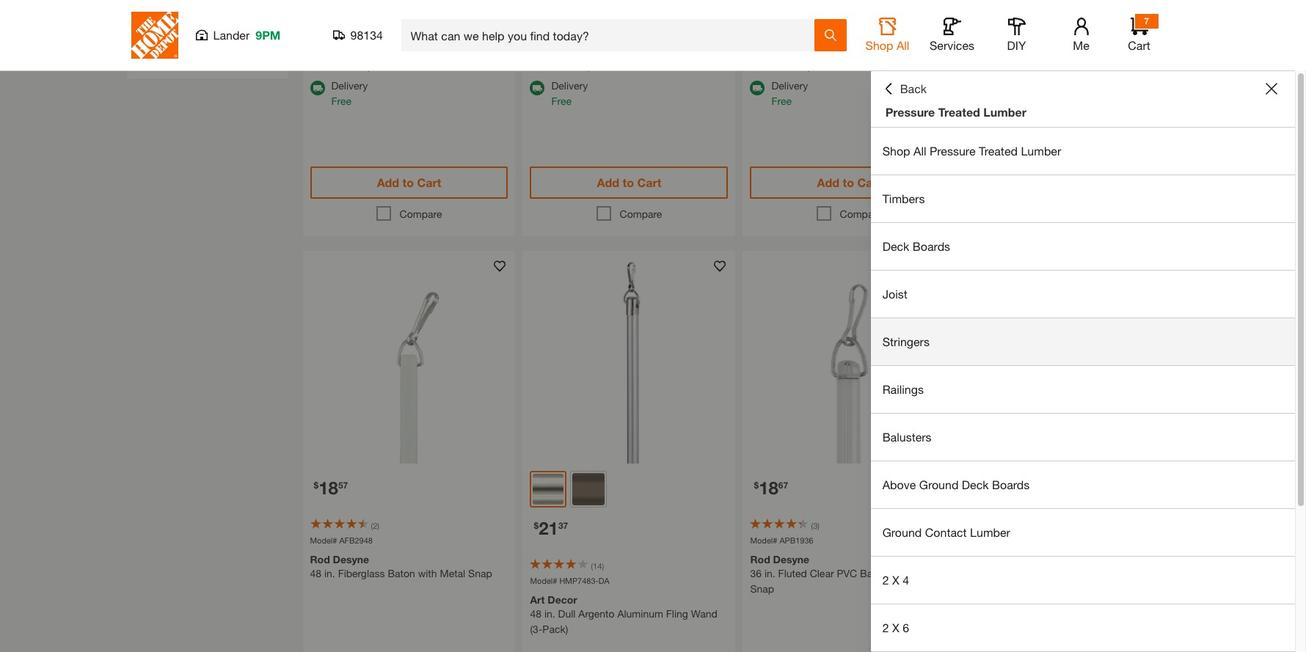 Task type: vqa. For each thing, say whether or not it's contained in the screenshot.
Wand
yes



Task type: describe. For each thing, give the bounding box(es) containing it.
cart for third add to cart 'button' from the right
[[638, 175, 662, 189]]

48 for 48 in. dull argento aluminum fling wand (3-pack)
[[530, 608, 542, 621]]

pinch pleat draperies link
[[165, 18, 262, 31]]

( 3 )
[[812, 521, 820, 531]]

above
[[883, 478, 916, 492]]

- view less
[[142, 49, 195, 62]]

What can we help you find today? search field
[[411, 20, 814, 51]]

4 add from the left
[[1038, 175, 1060, 189]]

4
[[903, 573, 910, 587]]

all for shop all
[[897, 38, 910, 52]]

services
[[930, 38, 975, 52]]

rod desyne 36 in. fluted clear pvc baton with metal snap
[[751, 554, 938, 596]]

14
[[593, 562, 602, 571]]

1 available for pickup image from the left
[[530, 44, 545, 59]]

timbers
[[883, 192, 925, 206]]

deck inside deck boards link
[[883, 239, 910, 253]]

shop for shop all pressure treated lumber
[[883, 144, 911, 158]]

pickup free ship to store for "available for pickup" icon for third add to cart 'button'
[[772, 43, 852, 72]]

3 available shipping image from the left
[[751, 81, 765, 95]]

drawer close image
[[1266, 83, 1278, 95]]

98134
[[351, 28, 383, 42]]

in. for $ 18 67
[[765, 568, 776, 580]]

18 for $ 18 67
[[759, 478, 779, 498]]

( for $ 18 57
[[371, 521, 373, 531]]

argento
[[579, 608, 615, 621]]

delivery free for 1st add to cart 'button' from the left
[[331, 79, 368, 107]]

art
[[530, 594, 545, 607]]

48 in. dull argento aluminum fling wand (3-pack) image
[[523, 251, 736, 464]]

( 14 )
[[591, 562, 604, 571]]

above ground deck boards link
[[871, 462, 1296, 509]]

pvc
[[837, 568, 858, 580]]

1 store from the left
[[389, 59, 412, 72]]

metal inside rod desyne 36 in. fluted clear pvc baton with metal snap
[[913, 568, 938, 580]]

model# apb3936
[[971, 536, 1034, 545]]

delivery for third available shipping image from left
[[772, 79, 809, 92]]

model# afb2948
[[310, 536, 373, 545]]

store for fourth add to cart 'button' from the left's "available for pickup" icon
[[1049, 59, 1072, 72]]

in. inside art decor 48 in. dull argento aluminum fling wand (3-pack)
[[545, 608, 556, 621]]

- view less link
[[134, 40, 281, 71]]

model# for $ 18 67
[[751, 536, 778, 545]]

$ 18 22
[[975, 478, 1009, 498]]

9pm
[[256, 28, 281, 42]]

$ for $ 18 22
[[975, 480, 979, 491]]

pleat
[[193, 18, 216, 31]]

3 add to cart from the left
[[818, 175, 882, 189]]

cart for third add to cart 'button'
[[858, 175, 882, 189]]

x for 4
[[893, 573, 900, 587]]

1 add to cart button from the left
[[310, 167, 508, 199]]

delivery free for third add to cart 'button' from the right
[[552, 79, 588, 107]]

fluted
[[779, 568, 807, 580]]

18 for $ 18 57
[[319, 478, 338, 498]]

pack)
[[543, 624, 569, 636]]

6
[[903, 621, 910, 635]]

1 horizontal spatial (
[[591, 562, 593, 571]]

0 vertical spatial ground
[[920, 478, 959, 492]]

feedback link image
[[1287, 248, 1307, 327]]

stringers
[[883, 335, 930, 349]]

$ for $ 18 67
[[754, 480, 759, 491]]

timbers link
[[871, 175, 1296, 222]]

art decor 48 in. dull argento aluminum fling wand (3-pack)
[[530, 594, 718, 636]]

back
[[901, 81, 927, 95]]

2 x 4
[[883, 573, 910, 587]]

36
[[751, 568, 762, 580]]

3 rod from the left
[[971, 554, 991, 566]]

da
[[599, 576, 610, 586]]

48 for 48 in. fiberglass baton with metal snap
[[310, 568, 322, 580]]

2 x 6
[[883, 621, 910, 635]]

rod desyne
[[971, 554, 1030, 566]]

services button
[[929, 18, 976, 53]]

3 add from the left
[[818, 175, 840, 189]]

wand
[[691, 608, 718, 621]]

( 2 )
[[371, 521, 380, 531]]

hmp7483-
[[560, 576, 599, 586]]

dull
[[558, 608, 576, 621]]

cart for 1st add to cart 'button' from the left
[[417, 175, 441, 189]]

$ 21 37
[[534, 518, 568, 539]]

pinch pleat draperies
[[165, 18, 262, 31]]

me button
[[1058, 18, 1105, 53]]

2 x 6 link
[[871, 605, 1296, 652]]

ground contact lumber
[[883, 526, 1011, 540]]

67
[[779, 480, 789, 491]]

shop all
[[866, 38, 910, 52]]

1 horizontal spatial )
[[602, 562, 604, 571]]

available shipping image for third add to cart 'button' from the right
[[530, 81, 545, 95]]

3 delivery free from the left
[[772, 79, 809, 107]]

joist link
[[871, 271, 1296, 318]]

-
[[142, 49, 146, 62]]

delivery for available shipping image corresponding to 1st add to cart 'button' from the left
[[331, 79, 368, 92]]

lumber for ground contact lumber
[[971, 526, 1011, 540]]

ship for 3rd "available for pickup" icon from the right
[[575, 59, 594, 72]]

48 in. fiberglass baton with metal snap image
[[303, 251, 516, 464]]

$ 18 67
[[754, 478, 789, 498]]

( for $ 18 67
[[812, 521, 814, 531]]

deck boards link
[[871, 223, 1296, 270]]

draperies
[[219, 18, 262, 31]]

compare for third add to cart 'button' from the right
[[620, 208, 663, 220]]

cart for fourth add to cart 'button' from the left
[[1078, 175, 1102, 189]]

lander
[[213, 28, 250, 42]]

36 in. smooth clear pvc baton with metal snap image
[[964, 251, 1176, 464]]

model# for $ 18 57
[[310, 536, 337, 545]]

stringers link
[[871, 319, 1296, 366]]

57
[[338, 480, 348, 491]]

rod for $ 18 67
[[751, 554, 771, 566]]

$ for $ 21 37
[[534, 520, 539, 531]]

0 vertical spatial pressure
[[886, 105, 936, 119]]

1 add to cart from the left
[[377, 175, 441, 189]]

1 vertical spatial pressure
[[930, 144, 976, 158]]

available shipping image for 1st add to cart 'button' from the left
[[310, 81, 325, 95]]

2 add to cart button from the left
[[530, 167, 729, 199]]

1 add from the left
[[377, 175, 399, 189]]

x for 6
[[893, 621, 900, 635]]

compare for 1st add to cart 'button' from the left
[[400, 208, 442, 220]]

ship for "available for pickup" icon for third add to cart 'button'
[[795, 59, 814, 72]]

pressure treated lumber
[[886, 105, 1027, 119]]

1 pickup from the left
[[552, 43, 583, 55]]

diy button
[[994, 18, 1041, 53]]

4 add to cart button from the left
[[971, 167, 1169, 199]]

me
[[1074, 38, 1090, 52]]

snap inside rod desyne 48 in. fiberglass baton with metal snap
[[468, 568, 492, 580]]

store for 3rd "available for pickup" icon from the right
[[609, 59, 632, 72]]

shop all pressure treated lumber
[[883, 144, 1062, 158]]



Task type: locate. For each thing, give the bounding box(es) containing it.
delivery
[[331, 79, 368, 92], [552, 79, 588, 92], [772, 79, 809, 92]]

2 vertical spatial lumber
[[971, 526, 1011, 540]]

ground contact lumber link
[[871, 510, 1296, 557]]

$ 18 57
[[314, 478, 348, 498]]

$ inside $ 18 67
[[754, 480, 759, 491]]

4 ship from the left
[[1015, 59, 1034, 72]]

0 vertical spatial all
[[897, 38, 910, 52]]

0 vertical spatial shop
[[866, 38, 894, 52]]

with right the fiberglass
[[418, 568, 437, 580]]

2 x 4 link
[[871, 557, 1296, 604]]

1 x from the top
[[893, 573, 900, 587]]

silver image
[[533, 474, 564, 505]]

1 vertical spatial 48
[[530, 608, 542, 621]]

3
[[814, 521, 818, 531]]

48 inside art decor 48 in. dull argento aluminum fling wand (3-pack)
[[530, 608, 542, 621]]

available for pickup image for fourth add to cart 'button' from the left
[[971, 44, 986, 59]]

0 vertical spatial x
[[893, 573, 900, 587]]

pressure down back
[[886, 105, 936, 119]]

available for pickup image
[[530, 44, 545, 59], [751, 44, 765, 59], [971, 44, 986, 59]]

3 delivery from the left
[[772, 79, 809, 92]]

model# left the apb1936
[[751, 536, 778, 545]]

add
[[377, 175, 399, 189], [597, 175, 620, 189], [818, 175, 840, 189], [1038, 175, 1060, 189]]

desyne up fluted
[[774, 554, 810, 566]]

1 horizontal spatial deck
[[962, 478, 989, 492]]

) up the "clear"
[[818, 521, 820, 531]]

rod desyne link
[[971, 554, 1169, 597]]

) up rod desyne 48 in. fiberglass baton with metal snap
[[378, 521, 380, 531]]

0 horizontal spatial metal
[[440, 568, 466, 580]]

2 x from the top
[[893, 621, 900, 635]]

rod inside rod desyne 48 in. fiberglass baton with metal snap
[[310, 554, 330, 566]]

railings
[[883, 383, 924, 396]]

less
[[173, 49, 195, 62]]

2 compare from the left
[[620, 208, 663, 220]]

1 horizontal spatial available for pickup image
[[751, 44, 765, 59]]

3 18 from the left
[[979, 478, 999, 498]]

rod for $ 18 57
[[310, 554, 330, 566]]

1 vertical spatial snap
[[751, 583, 775, 596]]

( up afb2948
[[371, 521, 373, 531]]

0 horizontal spatial deck
[[883, 239, 910, 253]]

clear
[[810, 568, 834, 580]]

treated
[[939, 105, 981, 119], [979, 144, 1018, 158]]

decor
[[548, 594, 578, 607]]

railings link
[[871, 366, 1296, 413]]

deck inside above ground deck boards link
[[962, 478, 989, 492]]

2 desyne from the left
[[774, 554, 810, 566]]

fiberglass
[[338, 568, 385, 580]]

1 metal from the left
[[440, 568, 466, 580]]

0 vertical spatial boards
[[913, 239, 951, 253]]

1 ship from the left
[[355, 59, 374, 72]]

2 baton from the left
[[861, 568, 888, 580]]

36 in. fluted clear pvc baton with metal snap image
[[743, 251, 956, 464]]

pickup
[[552, 43, 583, 55], [772, 43, 804, 55], [992, 43, 1024, 55]]

18 up model# apb1936
[[759, 478, 779, 498]]

x left 4
[[893, 573, 900, 587]]

metal inside rod desyne 48 in. fiberglass baton with metal snap
[[440, 568, 466, 580]]

delivery free
[[331, 79, 368, 107], [552, 79, 588, 107], [772, 79, 809, 107]]

1 horizontal spatial compare
[[620, 208, 663, 220]]

0 horizontal spatial available shipping image
[[310, 81, 325, 95]]

all inside button
[[897, 38, 910, 52]]

1 horizontal spatial all
[[914, 144, 927, 158]]

1 horizontal spatial rod
[[751, 554, 771, 566]]

2 horizontal spatial available shipping image
[[751, 81, 765, 95]]

baton inside rod desyne 36 in. fluted clear pvc baton with metal snap
[[861, 568, 888, 580]]

model# up rod desyne
[[971, 536, 998, 545]]

lander 9pm
[[213, 28, 281, 42]]

menu containing shop all pressure treated lumber
[[871, 128, 1296, 653]]

37
[[559, 520, 568, 531]]

3 pickup free ship to store from the left
[[992, 43, 1072, 72]]

treated down pressure treated lumber
[[979, 144, 1018, 158]]

0 vertical spatial 2
[[373, 521, 378, 531]]

all up back button
[[897, 38, 910, 52]]

shop for shop all
[[866, 38, 894, 52]]

model# for $ 18 22
[[971, 536, 998, 545]]

in. inside rod desyne 36 in. fluted clear pvc baton with metal snap
[[765, 568, 776, 580]]

4 add to cart from the left
[[1038, 175, 1102, 189]]

$ inside $ 18 22
[[975, 480, 979, 491]]

4 store from the left
[[1049, 59, 1072, 72]]

pickup free ship to store
[[552, 43, 632, 72], [772, 43, 852, 72], [992, 43, 1072, 72]]

2 horizontal spatial delivery free
[[772, 79, 809, 107]]

2 pickup free ship to store from the left
[[772, 43, 852, 72]]

lumber
[[984, 105, 1027, 119], [1022, 144, 1062, 158], [971, 526, 1011, 540]]

boards down timbers
[[913, 239, 951, 253]]

the home depot logo image
[[131, 12, 178, 59]]

balusters
[[883, 430, 932, 444]]

2 horizontal spatial rod
[[971, 554, 991, 566]]

available shipping image
[[310, 81, 325, 95], [530, 81, 545, 95], [751, 81, 765, 95]]

1 vertical spatial ground
[[883, 526, 922, 540]]

pickup free ship to store for 3rd "available for pickup" icon from the right
[[552, 43, 632, 72]]

2 add from the left
[[597, 175, 620, 189]]

bronze image
[[573, 474, 605, 506]]

0 horizontal spatial in.
[[324, 568, 335, 580]]

baton right the fiberglass
[[388, 568, 415, 580]]

lumber up rod desyne
[[971, 526, 1011, 540]]

lumber for pressure treated lumber
[[984, 105, 1027, 119]]

0 horizontal spatial available for pickup image
[[530, 44, 545, 59]]

1 delivery from the left
[[331, 79, 368, 92]]

$ inside $ 21 37
[[534, 520, 539, 531]]

desyne inside rod desyne 36 in. fluted clear pvc baton with metal snap
[[774, 554, 810, 566]]

1 vertical spatial boards
[[993, 478, 1030, 492]]

1 horizontal spatial 18
[[759, 478, 779, 498]]

) up da
[[602, 562, 604, 571]]

with right the "pvc"
[[891, 568, 910, 580]]

0 vertical spatial 48
[[310, 568, 322, 580]]

ship
[[355, 59, 374, 72], [575, 59, 594, 72], [795, 59, 814, 72], [1015, 59, 1034, 72]]

1 horizontal spatial 48
[[530, 608, 542, 621]]

balusters link
[[871, 414, 1296, 461]]

lumber up timbers link
[[1022, 144, 1062, 158]]

above ground deck boards
[[883, 478, 1030, 492]]

$
[[314, 480, 319, 491], [754, 480, 759, 491], [975, 480, 979, 491], [534, 520, 539, 531]]

2 rod from the left
[[751, 554, 771, 566]]

1 vertical spatial shop
[[883, 144, 911, 158]]

3 desyne from the left
[[994, 554, 1030, 566]]

baton
[[388, 568, 415, 580], [861, 568, 888, 580]]

deck boards
[[883, 239, 951, 253]]

shop up timbers
[[883, 144, 911, 158]]

2 horizontal spatial available for pickup image
[[971, 44, 986, 59]]

) for $ 18 67
[[818, 521, 820, 531]]

1 vertical spatial all
[[914, 144, 927, 158]]

1 horizontal spatial delivery free
[[552, 79, 588, 107]]

2 available for pickup image from the left
[[751, 44, 765, 59]]

treated up shop all pressure treated lumber
[[939, 105, 981, 119]]

$ inside $ 18 57
[[314, 480, 319, 491]]

0 horizontal spatial snap
[[468, 568, 492, 580]]

x left 6
[[893, 621, 900, 635]]

)
[[378, 521, 380, 531], [818, 521, 820, 531], [602, 562, 604, 571]]

0 vertical spatial lumber
[[984, 105, 1027, 119]]

0 vertical spatial snap
[[468, 568, 492, 580]]

afb2948
[[340, 536, 373, 545]]

2 horizontal spatial 18
[[979, 478, 999, 498]]

snap
[[468, 568, 492, 580], [751, 583, 775, 596]]

7
[[1145, 15, 1150, 26]]

ground left contact
[[883, 526, 922, 540]]

model# apb1936
[[751, 536, 814, 545]]

2 left 4
[[883, 573, 890, 587]]

3 available for pickup image from the left
[[971, 44, 986, 59]]

22
[[999, 480, 1009, 491]]

lumber up shop all pressure treated lumber
[[984, 105, 1027, 119]]

1 desyne from the left
[[333, 554, 369, 566]]

2 horizontal spatial )
[[818, 521, 820, 531]]

deck up "joist"
[[883, 239, 910, 253]]

add to cart
[[377, 175, 441, 189], [597, 175, 662, 189], [818, 175, 882, 189], [1038, 175, 1102, 189]]

contact
[[926, 526, 967, 540]]

cart 7
[[1129, 15, 1151, 52]]

desyne for $ 18 67
[[774, 554, 810, 566]]

48 inside rod desyne 48 in. fiberglass baton with metal snap
[[310, 568, 322, 580]]

1 horizontal spatial pickup
[[772, 43, 804, 55]]

0 horizontal spatial desyne
[[333, 554, 369, 566]]

boards
[[913, 239, 951, 253], [993, 478, 1030, 492]]

0 horizontal spatial boards
[[913, 239, 951, 253]]

all for shop all pressure treated lumber
[[914, 144, 927, 158]]

0 horizontal spatial 48
[[310, 568, 322, 580]]

2 for 2 x 6
[[883, 621, 890, 635]]

2 vertical spatial 2
[[883, 621, 890, 635]]

joist
[[883, 287, 908, 301]]

store for "available for pickup" icon for third add to cart 'button'
[[829, 59, 852, 72]]

desyne for $ 18 57
[[333, 554, 369, 566]]

shop all button
[[864, 18, 911, 53]]

0 horizontal spatial )
[[378, 521, 380, 531]]

1 pickup free ship to store from the left
[[552, 43, 632, 72]]

lumber inside ground contact lumber link
[[971, 526, 1011, 540]]

back button
[[883, 81, 927, 96]]

1 horizontal spatial baton
[[861, 568, 888, 580]]

shop up back button
[[866, 38, 894, 52]]

1 rod from the left
[[310, 554, 330, 566]]

(3-
[[530, 624, 543, 636]]

aluminum
[[618, 608, 664, 621]]

rod down model# afb2948
[[310, 554, 330, 566]]

all
[[897, 38, 910, 52], [914, 144, 927, 158]]

2 with from the left
[[891, 568, 910, 580]]

boards inside above ground deck boards link
[[993, 478, 1030, 492]]

$ left 57
[[314, 480, 319, 491]]

1 horizontal spatial in.
[[545, 608, 556, 621]]

$ left '37'
[[534, 520, 539, 531]]

in.
[[324, 568, 335, 580], [765, 568, 776, 580], [545, 608, 556, 621]]

ground right 'above'
[[920, 478, 959, 492]]

2 delivery free from the left
[[552, 79, 588, 107]]

1 baton from the left
[[388, 568, 415, 580]]

1 horizontal spatial metal
[[913, 568, 938, 580]]

2 horizontal spatial (
[[812, 521, 814, 531]]

3 ship from the left
[[795, 59, 814, 72]]

x
[[893, 573, 900, 587], [893, 621, 900, 635]]

with
[[418, 568, 437, 580], [891, 568, 910, 580]]

shop
[[866, 38, 894, 52], [883, 144, 911, 158]]

) for $ 18 57
[[378, 521, 380, 531]]

in. for $ 18 57
[[324, 568, 335, 580]]

1 18 from the left
[[319, 478, 338, 498]]

0 horizontal spatial pickup
[[552, 43, 583, 55]]

0 horizontal spatial baton
[[388, 568, 415, 580]]

18 up model# apb3936
[[979, 478, 999, 498]]

2 ship from the left
[[575, 59, 594, 72]]

0 vertical spatial deck
[[883, 239, 910, 253]]

1 vertical spatial x
[[893, 621, 900, 635]]

pinch
[[165, 18, 190, 31]]

1 vertical spatial 2
[[883, 573, 890, 587]]

ship for fourth add to cart 'button' from the left's "available for pickup" icon
[[1015, 59, 1034, 72]]

desyne inside rod desyne 48 in. fiberglass baton with metal snap
[[333, 554, 369, 566]]

2 for 2 x 4
[[883, 573, 890, 587]]

48
[[310, 568, 322, 580], [530, 608, 542, 621]]

0 horizontal spatial 18
[[319, 478, 338, 498]]

store
[[389, 59, 412, 72], [609, 59, 632, 72], [829, 59, 852, 72], [1049, 59, 1072, 72]]

1 horizontal spatial pickup free ship to store
[[772, 43, 852, 72]]

boards up 'apb3936'
[[993, 478, 1030, 492]]

in. left the fiberglass
[[324, 568, 335, 580]]

shop all pressure treated lumber link
[[871, 128, 1296, 175]]

1 vertical spatial treated
[[979, 144, 1018, 158]]

18
[[319, 478, 338, 498], [759, 478, 779, 498], [979, 478, 999, 498]]

0 horizontal spatial (
[[371, 521, 373, 531]]

metal
[[440, 568, 466, 580], [913, 568, 938, 580]]

in. up pack)
[[545, 608, 556, 621]]

1 compare from the left
[[400, 208, 442, 220]]

1 vertical spatial deck
[[962, 478, 989, 492]]

free ship to store
[[331, 59, 412, 72]]

with inside rod desyne 36 in. fluted clear pvc baton with metal snap
[[891, 568, 910, 580]]

deck left the 22
[[962, 478, 989, 492]]

3 store from the left
[[829, 59, 852, 72]]

2 pickup from the left
[[772, 43, 804, 55]]

pressure
[[886, 105, 936, 119], [930, 144, 976, 158]]

1 available shipping image from the left
[[310, 81, 325, 95]]

0 horizontal spatial pickup free ship to store
[[552, 43, 632, 72]]

18 up model# afb2948
[[319, 478, 338, 498]]

rod desyne 48 in. fiberglass baton with metal snap
[[310, 554, 492, 580]]

2 left 6
[[883, 621, 890, 635]]

apb1936
[[780, 536, 814, 545]]

apb3936
[[1000, 536, 1034, 545]]

(
[[371, 521, 373, 531], [812, 521, 814, 531], [591, 562, 593, 571]]

2 horizontal spatial in.
[[765, 568, 776, 580]]

2 horizontal spatial pickup free ship to store
[[992, 43, 1072, 72]]

with inside rod desyne 48 in. fiberglass baton with metal snap
[[418, 568, 437, 580]]

3 add to cart button from the left
[[751, 167, 949, 199]]

0 horizontal spatial with
[[418, 568, 437, 580]]

3 compare from the left
[[840, 208, 883, 220]]

desyne up the fiberglass
[[333, 554, 369, 566]]

all up timbers
[[914, 144, 927, 158]]

2 horizontal spatial delivery
[[772, 79, 809, 92]]

3 pickup from the left
[[992, 43, 1024, 55]]

1 with from the left
[[418, 568, 437, 580]]

diy
[[1008, 38, 1027, 52]]

( up the apb1936
[[812, 521, 814, 531]]

18 for $ 18 22
[[979, 478, 999, 498]]

98134 button
[[333, 28, 384, 43]]

model# hmp7483-da
[[530, 576, 610, 586]]

1 horizontal spatial with
[[891, 568, 910, 580]]

desyne down 'apb3936'
[[994, 554, 1030, 566]]

0 horizontal spatial rod
[[310, 554, 330, 566]]

baton right the "pvc"
[[861, 568, 888, 580]]

2 add to cart from the left
[[597, 175, 662, 189]]

1 horizontal spatial available shipping image
[[530, 81, 545, 95]]

2
[[373, 521, 378, 531], [883, 573, 890, 587], [883, 621, 890, 635]]

model# left afb2948
[[310, 536, 337, 545]]

2 store from the left
[[609, 59, 632, 72]]

rod down model# apb3936
[[971, 554, 991, 566]]

$ left the 22
[[975, 480, 979, 491]]

snap inside rod desyne 36 in. fluted clear pvc baton with metal snap
[[751, 583, 775, 596]]

1 horizontal spatial desyne
[[774, 554, 810, 566]]

rod
[[310, 554, 330, 566], [751, 554, 771, 566], [971, 554, 991, 566]]

1 horizontal spatial delivery
[[552, 79, 588, 92]]

48 down art
[[530, 608, 542, 621]]

0 horizontal spatial delivery
[[331, 79, 368, 92]]

( up hmp7483- at bottom left
[[591, 562, 593, 571]]

1 vertical spatial lumber
[[1022, 144, 1062, 158]]

to
[[377, 59, 386, 72], [597, 59, 606, 72], [817, 59, 826, 72], [1037, 59, 1046, 72], [403, 175, 414, 189], [623, 175, 634, 189], [843, 175, 855, 189], [1063, 175, 1075, 189]]

desyne
[[333, 554, 369, 566], [774, 554, 810, 566], [994, 554, 1030, 566]]

1 delivery free from the left
[[331, 79, 368, 107]]

2 horizontal spatial compare
[[840, 208, 883, 220]]

0 horizontal spatial delivery free
[[331, 79, 368, 107]]

available for pickup image for third add to cart 'button'
[[751, 44, 765, 59]]

2 delivery from the left
[[552, 79, 588, 92]]

pickup free ship to store for fourth add to cart 'button' from the left's "available for pickup" icon
[[992, 43, 1072, 72]]

view
[[149, 49, 171, 62]]

rod inside rod desyne 36 in. fluted clear pvc baton with metal snap
[[751, 554, 771, 566]]

1 horizontal spatial snap
[[751, 583, 775, 596]]

2 available shipping image from the left
[[530, 81, 545, 95]]

$ left 67 at the bottom right
[[754, 480, 759, 491]]

0 horizontal spatial all
[[897, 38, 910, 52]]

2 horizontal spatial pickup
[[992, 43, 1024, 55]]

cart
[[1129, 38, 1151, 52], [417, 175, 441, 189], [638, 175, 662, 189], [858, 175, 882, 189], [1078, 175, 1102, 189]]

0 horizontal spatial compare
[[400, 208, 442, 220]]

boards inside deck boards link
[[913, 239, 951, 253]]

delivery for available shipping image for third add to cart 'button' from the right
[[552, 79, 588, 92]]

shop inside button
[[866, 38, 894, 52]]

1 horizontal spatial boards
[[993, 478, 1030, 492]]

lumber inside the shop all pressure treated lumber link
[[1022, 144, 1062, 158]]

$ for $ 18 57
[[314, 480, 319, 491]]

2 metal from the left
[[913, 568, 938, 580]]

21
[[539, 518, 559, 539]]

rod up 36
[[751, 554, 771, 566]]

pressure down pressure treated lumber
[[930, 144, 976, 158]]

2 up rod desyne 48 in. fiberglass baton with metal snap
[[373, 521, 378, 531]]

in. inside rod desyne 48 in. fiberglass baton with metal snap
[[324, 568, 335, 580]]

2 18 from the left
[[759, 478, 779, 498]]

48 down model# afb2948
[[310, 568, 322, 580]]

2 horizontal spatial desyne
[[994, 554, 1030, 566]]

in. right 36
[[765, 568, 776, 580]]

fling
[[666, 608, 689, 621]]

ground
[[920, 478, 959, 492], [883, 526, 922, 540]]

model# up art
[[530, 576, 558, 586]]

0 vertical spatial treated
[[939, 105, 981, 119]]

menu
[[871, 128, 1296, 653]]

baton inside rod desyne 48 in. fiberglass baton with metal snap
[[388, 568, 415, 580]]



